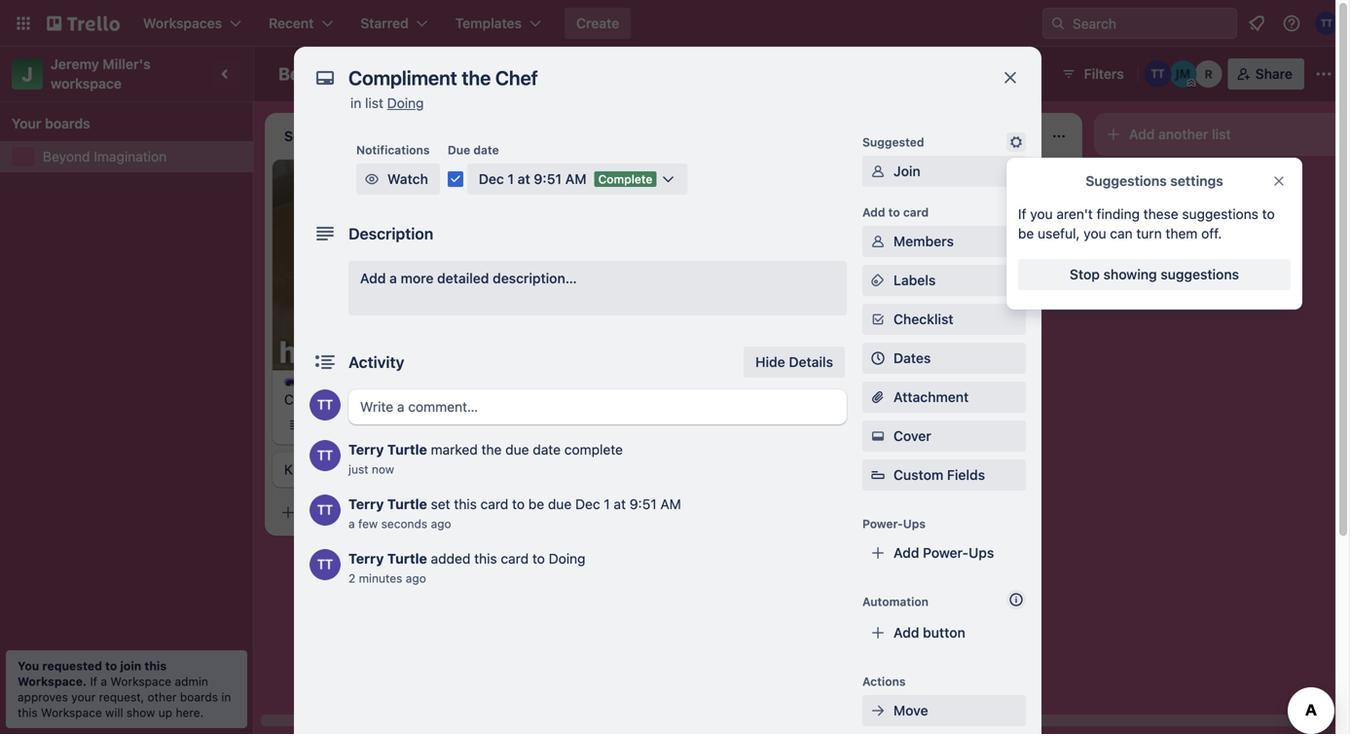 Task type: locate. For each thing, give the bounding box(es) containing it.
date left complete
[[533, 442, 561, 458]]

0 vertical spatial you
[[1031, 206, 1053, 222]]

this inside you requested to join this workspace.
[[145, 659, 167, 673]]

0 vertical spatial suggestions
[[1183, 206, 1259, 222]]

workspace down the your
[[41, 706, 102, 720]]

sm image inside move link
[[869, 701, 888, 721]]

0 vertical spatial beyond
[[279, 63, 342, 84]]

this right set
[[454, 496, 477, 512]]

sm image for labels
[[869, 271, 888, 290]]

due right create from template… image
[[548, 496, 572, 512]]

create for create
[[577, 15, 620, 31]]

terry up "2"
[[349, 551, 384, 567]]

terry up just now link
[[349, 442, 384, 458]]

if left aren't
[[1019, 206, 1027, 222]]

1 vertical spatial be
[[529, 496, 545, 512]]

in down board name text field
[[351, 95, 362, 111]]

1 down 'thinking'
[[609, 250, 615, 264]]

this
[[454, 496, 477, 512], [474, 551, 497, 567], [145, 659, 167, 673], [18, 706, 38, 720]]

0 horizontal spatial add a card
[[304, 504, 373, 520]]

terry turtle (terryturtle) image
[[1316, 12, 1339, 35], [1145, 60, 1172, 88], [310, 390, 341, 421], [491, 413, 514, 437], [310, 440, 341, 471], [310, 495, 341, 526], [310, 549, 341, 580]]

suggestions settings
[[1086, 173, 1224, 189]]

3 turtle from the top
[[387, 551, 427, 567]]

0 vertical spatial create
[[577, 15, 620, 31]]

1 turtle from the top
[[387, 442, 427, 458]]

add another list
[[1130, 126, 1232, 142]]

sm image inside watch 'button'
[[362, 169, 382, 189]]

imagination
[[346, 63, 444, 84], [94, 149, 167, 165]]

1 horizontal spatial add a card button
[[826, 169, 1044, 201]]

0 vertical spatial ago
[[431, 517, 451, 531]]

add a more detailed description…
[[360, 270, 577, 286]]

hide details
[[756, 354, 834, 370]]

terry for added this card to doing
[[349, 551, 384, 567]]

card down terry turtle set this card to be due dec 1 at 9:51 am a few seconds ago
[[501, 551, 529, 567]]

sm image for cover
[[869, 427, 888, 446]]

filters button
[[1055, 58, 1130, 90]]

up
[[158, 706, 172, 720]]

terry inside "terry turtle added this card to doing 2 minutes ago"
[[349, 551, 384, 567]]

turtle up kickoff meeting "link"
[[387, 442, 427, 458]]

dec 1
[[584, 250, 615, 264]]

1 vertical spatial you
[[1084, 225, 1107, 242]]

terry
[[349, 442, 384, 458], [349, 496, 384, 512], [349, 551, 384, 567]]

terry inside terry turtle set this card to be due dec 1 at 9:51 am a few seconds ago
[[349, 496, 384, 512]]

to down add another list button
[[1263, 206, 1275, 222]]

1 vertical spatial suggestions
[[1161, 266, 1240, 282]]

1 vertical spatial list
[[1213, 126, 1232, 142]]

1 down create instagram
[[335, 418, 340, 432]]

at
[[518, 171, 530, 187], [614, 496, 626, 512]]

automation
[[863, 595, 929, 609]]

them
[[1166, 225, 1198, 242]]

detailed
[[437, 270, 489, 286]]

am inside terry turtle set this card to be due dec 1 at 9:51 am a few seconds ago
[[661, 496, 682, 512]]

complete
[[565, 442, 623, 458]]

1 horizontal spatial ago
[[431, 517, 451, 531]]

doing
[[387, 95, 424, 111], [549, 551, 586, 567]]

workspace
[[51, 75, 122, 92]]

turtle
[[387, 442, 427, 458], [387, 496, 427, 512], [387, 551, 427, 567]]

1 vertical spatial workspace
[[41, 706, 102, 720]]

in right "other"
[[221, 690, 231, 704]]

Write a comment text field
[[349, 390, 847, 425]]

suggestions up off.
[[1183, 206, 1259, 222]]

turtle inside terry turtle set this card to be due dec 1 at 9:51 am a few seconds ago
[[387, 496, 427, 512]]

color: bold red, title: "thoughts" element
[[561, 168, 634, 182]]

requested
[[42, 659, 102, 673]]

sm image left labels
[[869, 271, 888, 290]]

sm image for checklist
[[869, 310, 888, 329]]

1 horizontal spatial create
[[577, 15, 620, 31]]

at down complete
[[614, 496, 626, 512]]

be left useful, in the right of the page
[[1019, 225, 1035, 242]]

request,
[[99, 690, 144, 704]]

custom
[[894, 467, 944, 483]]

you requested to join this workspace.
[[18, 659, 167, 689]]

power- down power-ups
[[923, 545, 969, 561]]

1 horizontal spatial at
[[614, 496, 626, 512]]

dec down due date
[[479, 171, 504, 187]]

terry turtle (terryturtle) image up the
[[491, 413, 514, 437]]

0 horizontal spatial due
[[506, 442, 529, 458]]

power-
[[863, 517, 904, 531], [923, 545, 969, 561]]

0 horizontal spatial add a card button
[[273, 497, 491, 528]]

show menu image
[[1315, 64, 1334, 84]]

turtle up seconds
[[387, 496, 427, 512]]

sm image inside cover link
[[869, 427, 888, 446]]

add a card down kickoff meeting
[[304, 504, 373, 520]]

1 vertical spatial create
[[284, 391, 326, 407]]

0 vertical spatial ups
[[904, 517, 926, 531]]

2 minutes ago link
[[349, 572, 426, 585]]

0 vertical spatial if
[[1019, 206, 1027, 222]]

1 vertical spatial am
[[661, 496, 682, 512]]

terry turtle (terryturtle) image left r
[[1145, 60, 1172, 88]]

date inside terry turtle marked the due date complete just now
[[533, 442, 561, 458]]

this right join
[[145, 659, 167, 673]]

thinking
[[561, 181, 615, 197]]

card
[[897, 177, 926, 193], [904, 205, 929, 219], [481, 496, 509, 512], [344, 504, 373, 520], [501, 551, 529, 567]]

1 vertical spatial terry
[[349, 496, 384, 512]]

if
[[1019, 206, 1027, 222], [90, 675, 97, 689]]

to inside terry turtle set this card to be due dec 1 at 9:51 am a few seconds ago
[[512, 496, 525, 512]]

1 horizontal spatial beyond
[[279, 63, 342, 84]]

1 vertical spatial 9:51
[[630, 496, 657, 512]]

beyond imagination up in list doing
[[279, 63, 444, 84]]

suggestions down off.
[[1161, 266, 1240, 282]]

doing up notifications
[[387, 95, 424, 111]]

0 vertical spatial beyond imagination
[[279, 63, 444, 84]]

1
[[508, 171, 514, 187], [609, 250, 615, 264], [335, 418, 340, 432], [374, 418, 379, 432], [604, 496, 610, 512]]

button
[[923, 625, 966, 641]]

ago right minutes
[[406, 572, 426, 585]]

1 horizontal spatial due
[[548, 496, 572, 512]]

Search field
[[1066, 9, 1237, 38]]

0 vertical spatial turtle
[[387, 442, 427, 458]]

beyond imagination down your boards with 1 items element
[[43, 149, 167, 165]]

ups
[[904, 517, 926, 531], [969, 545, 995, 561]]

custom fields button
[[863, 466, 1026, 485]]

add a card button down now
[[273, 497, 491, 528]]

0 vertical spatial terry
[[349, 442, 384, 458]]

beyond inside board name text field
[[279, 63, 342, 84]]

to up members
[[889, 205, 901, 219]]

if up the your
[[90, 675, 97, 689]]

1 horizontal spatial am
[[661, 496, 682, 512]]

2 vertical spatial dec
[[576, 496, 600, 512]]

imagination inside board name text field
[[346, 63, 444, 84]]

workspace.
[[18, 675, 87, 689]]

due
[[448, 143, 471, 157]]

add up add to card at the top
[[857, 177, 883, 193]]

list inside button
[[1213, 126, 1232, 142]]

ups up add power-ups
[[904, 517, 926, 531]]

1 horizontal spatial beyond imagination
[[279, 63, 444, 84]]

0 horizontal spatial beyond imagination
[[43, 149, 167, 165]]

list left doing link
[[365, 95, 384, 111]]

custom fields
[[894, 467, 986, 483]]

1 vertical spatial dec
[[584, 250, 606, 264]]

at inside terry turtle set this card to be due dec 1 at 9:51 am a few seconds ago
[[614, 496, 626, 512]]

add a card button up add to card at the top
[[826, 169, 1044, 201]]

0 vertical spatial boards
[[45, 115, 90, 131]]

dec down 'thinking'
[[584, 250, 606, 264]]

a inside terry turtle set this card to be due dec 1 at 9:51 am a few seconds ago
[[349, 517, 355, 531]]

due inside terry turtle marked the due date complete just now
[[506, 442, 529, 458]]

in inside if a workspace admin approves your request, other boards in this workspace will show up here.
[[221, 690, 231, 704]]

0 vertical spatial 9:51
[[534, 171, 562, 187]]

you left can at the top right of page
[[1084, 225, 1107, 242]]

to inside the if you aren't finding these suggestions to be useful, you can turn them off.
[[1263, 206, 1275, 222]]

1 horizontal spatial doing
[[549, 551, 586, 567]]

add left 'more'
[[360, 270, 386, 286]]

1 vertical spatial ago
[[406, 572, 426, 585]]

0 vertical spatial be
[[1019, 225, 1035, 242]]

sm image down the power ups image
[[1007, 132, 1026, 152]]

create inside button
[[577, 15, 620, 31]]

this inside terry turtle set this card to be due dec 1 at 9:51 am a few seconds ago
[[454, 496, 477, 512]]

sm image inside checklist link
[[869, 310, 888, 329]]

date right due
[[474, 143, 499, 157]]

0 vertical spatial due
[[506, 442, 529, 458]]

0 horizontal spatial beyond
[[43, 149, 90, 165]]

jeremy miller's workspace
[[51, 56, 154, 92]]

primary element
[[0, 0, 1351, 47]]

jeremy
[[51, 56, 99, 72]]

beyond
[[279, 63, 342, 84], [43, 149, 90, 165]]

add a card
[[857, 177, 926, 193], [304, 504, 373, 520]]

1 down complete
[[604, 496, 610, 512]]

0 vertical spatial date
[[474, 143, 499, 157]]

1 vertical spatial ups
[[969, 545, 995, 561]]

you
[[1031, 206, 1053, 222], [1084, 225, 1107, 242]]

1 vertical spatial beyond
[[43, 149, 90, 165]]

1 vertical spatial due
[[548, 496, 572, 512]]

join link
[[863, 156, 1026, 187]]

attachment button
[[863, 382, 1026, 413]]

1 horizontal spatial you
[[1084, 225, 1107, 242]]

dec down complete
[[576, 496, 600, 512]]

1 horizontal spatial boards
[[180, 690, 218, 704]]

1 down instagram
[[374, 418, 379, 432]]

0 vertical spatial power-
[[863, 517, 904, 531]]

0 horizontal spatial ago
[[406, 572, 426, 585]]

boards right your
[[45, 115, 90, 131]]

terry turtle (terryturtle) image left just
[[310, 440, 341, 471]]

0 horizontal spatial boards
[[45, 115, 90, 131]]

beyond imagination inside board name text field
[[279, 63, 444, 84]]

2 turtle from the top
[[387, 496, 427, 512]]

2 vertical spatial terry
[[349, 551, 384, 567]]

1 vertical spatial date
[[533, 442, 561, 458]]

0 horizontal spatial be
[[529, 496, 545, 512]]

seconds
[[381, 517, 428, 531]]

you up useful, in the right of the page
[[1031, 206, 1053, 222]]

0 horizontal spatial imagination
[[94, 149, 167, 165]]

1 vertical spatial boards
[[180, 690, 218, 704]]

create button
[[565, 8, 631, 39]]

add left another
[[1130, 126, 1155, 142]]

1 horizontal spatial workspace
[[110, 675, 172, 689]]

be right create from template… image
[[529, 496, 545, 512]]

workspace down join
[[110, 675, 172, 689]]

1 vertical spatial if
[[90, 675, 97, 689]]

a
[[886, 177, 894, 193], [390, 270, 397, 286], [333, 504, 341, 520], [349, 517, 355, 531], [101, 675, 107, 689]]

0 vertical spatial dec
[[479, 171, 504, 187]]

workspace
[[110, 675, 172, 689], [41, 706, 102, 720]]

0 horizontal spatial if
[[90, 675, 97, 689]]

dec inside option
[[584, 250, 606, 264]]

if a workspace admin approves your request, other boards in this workspace will show up here.
[[18, 675, 231, 720]]

0 vertical spatial list
[[365, 95, 384, 111]]

miller's
[[103, 56, 151, 72]]

dec 1 at 9:51 am
[[479, 171, 587, 187]]

this right added
[[474, 551, 497, 567]]

add
[[1130, 126, 1155, 142], [857, 177, 883, 193], [863, 205, 886, 219], [360, 270, 386, 286], [304, 504, 330, 520], [894, 545, 920, 561], [894, 625, 920, 641]]

1 horizontal spatial 9:51
[[630, 496, 657, 512]]

Dec 1 checkbox
[[561, 245, 621, 269]]

1 horizontal spatial be
[[1019, 225, 1035, 242]]

sm image
[[869, 162, 888, 181], [362, 169, 382, 189], [869, 427, 888, 446], [869, 701, 888, 721]]

activity
[[349, 353, 405, 372]]

sm image inside join "link"
[[869, 162, 888, 181]]

showing
[[1104, 266, 1158, 282]]

search image
[[1051, 16, 1066, 31]]

0 horizontal spatial in
[[221, 690, 231, 704]]

add a card button
[[826, 169, 1044, 201], [273, 497, 491, 528]]

filters
[[1085, 66, 1125, 82]]

to left join
[[105, 659, 117, 673]]

turtle up 2 minutes ago link
[[387, 551, 427, 567]]

sm image for move
[[869, 701, 888, 721]]

card down terry turtle marked the due date complete just now
[[481, 496, 509, 512]]

admin
[[175, 675, 208, 689]]

stop
[[1070, 266, 1100, 282]]

ago inside terry turtle set this card to be due dec 1 at 9:51 am a few seconds ago
[[431, 517, 451, 531]]

kickoff
[[284, 462, 328, 478]]

to down terry turtle set this card to be due dec 1 at 9:51 am a few seconds ago
[[533, 551, 545, 567]]

due right the
[[506, 442, 529, 458]]

1 horizontal spatial if
[[1019, 206, 1027, 222]]

terry inside terry turtle marked the due date complete just now
[[349, 442, 384, 458]]

1 inside option
[[609, 250, 615, 264]]

sm image left watch
[[362, 169, 382, 189]]

ago
[[431, 517, 451, 531], [406, 572, 426, 585]]

imagination up in list doing
[[346, 63, 444, 84]]

at left 'thinking'
[[518, 171, 530, 187]]

members link
[[863, 226, 1026, 257]]

list right another
[[1213, 126, 1232, 142]]

0 horizontal spatial create
[[284, 391, 326, 407]]

0 horizontal spatial list
[[365, 95, 384, 111]]

1 vertical spatial in
[[221, 690, 231, 704]]

turtle inside "terry turtle added this card to doing 2 minutes ago"
[[387, 551, 427, 567]]

2 vertical spatial turtle
[[387, 551, 427, 567]]

to down terry turtle marked the due date complete just now
[[512, 496, 525, 512]]

1 vertical spatial doing
[[549, 551, 586, 567]]

sm image
[[1007, 132, 1026, 152], [869, 232, 888, 251], [869, 271, 888, 290], [869, 310, 888, 329]]

this down the approves
[[18, 706, 38, 720]]

in
[[351, 95, 362, 111], [221, 690, 231, 704]]

terry turtle (terryturtle) image down kickoff meeting
[[310, 495, 341, 526]]

1 vertical spatial turtle
[[387, 496, 427, 512]]

0 horizontal spatial power-
[[863, 517, 904, 531]]

now
[[372, 463, 394, 476]]

0 vertical spatial am
[[566, 171, 587, 187]]

your boards with 1 items element
[[12, 112, 232, 135]]

0 horizontal spatial you
[[1031, 206, 1053, 222]]

useful,
[[1038, 225, 1080, 242]]

turtle inside terry turtle marked the due date complete just now
[[387, 442, 427, 458]]

0 vertical spatial imagination
[[346, 63, 444, 84]]

terry turtle (terryturtle) image right open information menu image at right top
[[1316, 12, 1339, 35]]

0 vertical spatial at
[[518, 171, 530, 187]]

1 horizontal spatial add a card
[[857, 177, 926, 193]]

doing down terry turtle set this card to be due dec 1 at 9:51 am a few seconds ago
[[549, 551, 586, 567]]

sm image inside labels link
[[869, 271, 888, 290]]

sm image left join on the top of the page
[[869, 162, 888, 181]]

your
[[12, 115, 41, 131]]

1 horizontal spatial imagination
[[346, 63, 444, 84]]

0 horizontal spatial am
[[566, 171, 587, 187]]

sm image inside members link
[[869, 232, 888, 251]]

create instagram link
[[284, 390, 510, 409]]

sm image for watch
[[362, 169, 382, 189]]

you
[[18, 659, 39, 673]]

watch
[[388, 171, 428, 187]]

hide
[[756, 354, 786, 370]]

1 horizontal spatial in
[[351, 95, 362, 111]]

add a card up add to card at the top
[[857, 177, 926, 193]]

3 terry from the top
[[349, 551, 384, 567]]

1 horizontal spatial ups
[[969, 545, 995, 561]]

just
[[349, 463, 369, 476]]

None text field
[[339, 60, 982, 95]]

cover link
[[863, 421, 1026, 452]]

1 horizontal spatial power-
[[923, 545, 969, 561]]

card inside "terry turtle added this card to doing 2 minutes ago"
[[501, 551, 529, 567]]

if inside if a workspace admin approves your request, other boards in this workspace will show up here.
[[90, 675, 97, 689]]

doing inside "terry turtle added this card to doing 2 minutes ago"
[[549, 551, 586, 567]]

sm image down actions on the right bottom of the page
[[869, 701, 888, 721]]

create
[[577, 15, 620, 31], [284, 391, 326, 407]]

0 horizontal spatial ups
[[904, 517, 926, 531]]

imagination down your boards with 1 items element
[[94, 149, 167, 165]]

ups down fields
[[969, 545, 995, 561]]

power- down custom
[[863, 517, 904, 531]]

ago down set
[[431, 517, 451, 531]]

join
[[894, 163, 921, 179]]

if for you
[[1019, 206, 1027, 222]]

sm image left checklist
[[869, 310, 888, 329]]

boards down admin
[[180, 690, 218, 704]]

terry up few
[[349, 496, 384, 512]]

sm image down add to card at the top
[[869, 232, 888, 251]]

sm image left cover
[[869, 427, 888, 446]]

0 vertical spatial doing
[[387, 95, 424, 111]]

r
[[1205, 67, 1213, 81]]

1 horizontal spatial date
[[533, 442, 561, 458]]

1 vertical spatial at
[[614, 496, 626, 512]]

1 horizontal spatial list
[[1213, 126, 1232, 142]]

doing link
[[387, 95, 424, 111]]

move link
[[863, 695, 1026, 727]]

2 terry from the top
[[349, 496, 384, 512]]

if inside the if you aren't finding these suggestions to be useful, you can turn them off.
[[1019, 206, 1027, 222]]

1 terry from the top
[[349, 442, 384, 458]]



Task type: describe. For each thing, give the bounding box(es) containing it.
r button
[[1196, 60, 1223, 88]]

suggestions
[[1086, 173, 1167, 189]]

these
[[1144, 206, 1179, 222]]

suggested
[[863, 135, 925, 149]]

0 horizontal spatial at
[[518, 171, 530, 187]]

labels link
[[863, 265, 1026, 296]]

be inside terry turtle set this card to be due dec 1 at 9:51 am a few seconds ago
[[529, 496, 545, 512]]

open information menu image
[[1283, 14, 1302, 33]]

set
[[431, 496, 450, 512]]

another
[[1159, 126, 1209, 142]]

sm image for members
[[869, 232, 888, 251]]

mark due date as complete image
[[448, 171, 463, 187]]

add down suggested
[[863, 205, 886, 219]]

sm image for suggested
[[1007, 132, 1026, 152]]

show
[[126, 706, 155, 720]]

kickoff meeting
[[284, 462, 383, 478]]

other
[[148, 690, 177, 704]]

join
[[120, 659, 142, 673]]

stop showing suggestions
[[1070, 266, 1240, 282]]

complete
[[599, 172, 653, 186]]

suggestions inside button
[[1161, 266, 1240, 282]]

to inside you requested to join this workspace.
[[105, 659, 117, 673]]

1 vertical spatial power-
[[923, 545, 969, 561]]

power-ups
[[863, 517, 926, 531]]

card inside terry turtle set this card to be due dec 1 at 9:51 am a few seconds ago
[[481, 496, 509, 512]]

turtle for added this card to doing
[[387, 551, 427, 567]]

members
[[894, 233, 954, 249]]

create from template… image
[[499, 505, 514, 520]]

will
[[105, 706, 123, 720]]

here.
[[176, 706, 204, 720]]

turtle for marked the due date complete
[[387, 442, 427, 458]]

dec for dec 1
[[584, 250, 606, 264]]

to inside "terry turtle added this card to doing 2 minutes ago"
[[533, 551, 545, 567]]

due inside terry turtle set this card to be due dec 1 at 9:51 am a few seconds ago
[[548, 496, 572, 512]]

add down power-ups
[[894, 545, 920, 561]]

1 inside terry turtle set this card to be due dec 1 at 9:51 am a few seconds ago
[[604, 496, 610, 512]]

your boards
[[12, 115, 90, 131]]

workspace visible image
[[501, 66, 517, 82]]

ago inside "terry turtle added this card to doing 2 minutes ago"
[[406, 572, 426, 585]]

automation image
[[1020, 58, 1048, 86]]

Board name text field
[[269, 58, 454, 90]]

0 horizontal spatial doing
[[387, 95, 424, 111]]

0 vertical spatial add a card button
[[826, 169, 1044, 201]]

terry turtle (terryturtle) image left "2"
[[310, 549, 341, 580]]

add power-ups link
[[863, 538, 1026, 569]]

board image
[[540, 65, 556, 81]]

off.
[[1202, 225, 1223, 242]]

meeting
[[332, 462, 383, 478]]

turtle for set this card to be due dec 1 at 9:51 am
[[387, 496, 427, 512]]

add to card
[[863, 205, 929, 219]]

thinking link
[[561, 179, 787, 199]]

add down the automation on the bottom right of the page
[[894, 625, 920, 641]]

add another list button
[[1095, 113, 1351, 156]]

attachment
[[894, 389, 969, 405]]

more
[[401, 270, 434, 286]]

0 notifications image
[[1246, 12, 1269, 35]]

move
[[894, 703, 929, 719]]

9:51 inside terry turtle set this card to be due dec 1 at 9:51 am a few seconds ago
[[630, 496, 657, 512]]

jeremy miller (jeremymiller198) image
[[1170, 60, 1198, 88]]

watch button
[[356, 164, 440, 195]]

dates button
[[863, 343, 1026, 374]]

actions
[[863, 675, 906, 689]]

beyond imagination link
[[43, 147, 242, 167]]

fields
[[948, 467, 986, 483]]

just now link
[[349, 463, 394, 476]]

add power-ups
[[894, 545, 995, 561]]

Mark due date as complete checkbox
[[448, 171, 463, 187]]

0 vertical spatial workspace
[[110, 675, 172, 689]]

dec inside terry turtle set this card to be due dec 1 at 9:51 am a few seconds ago
[[576, 496, 600, 512]]

hide details link
[[744, 347, 845, 378]]

thoughts thinking
[[561, 168, 634, 197]]

if for a
[[90, 675, 97, 689]]

boards inside if a workspace admin approves your request, other boards in this workspace will show up here.
[[180, 690, 218, 704]]

0 horizontal spatial date
[[474, 143, 499, 157]]

description
[[349, 224, 434, 243]]

terry turtle set this card to be due dec 1 at 9:51 am a few seconds ago
[[349, 496, 682, 531]]

checklist link
[[863, 304, 1026, 335]]

minutes
[[359, 572, 403, 585]]

j
[[22, 62, 33, 85]]

1 right mark due date as complete checkbox
[[508, 171, 514, 187]]

few
[[358, 517, 378, 531]]

star or unstar board image
[[466, 66, 481, 82]]

terry turtle added this card to doing 2 minutes ago
[[349, 551, 586, 585]]

back to home image
[[47, 8, 120, 39]]

aren't
[[1057, 206, 1093, 222]]

dec for dec 1 at 9:51 am
[[479, 171, 504, 187]]

add button
[[894, 625, 966, 641]]

terry for set this card to be due dec 1 at 9:51 am
[[349, 496, 384, 512]]

terry for marked the due date complete
[[349, 442, 384, 458]]

dates
[[894, 350, 931, 366]]

card up add to card at the top
[[897, 177, 926, 193]]

1 vertical spatial beyond imagination
[[43, 149, 167, 165]]

this inside if a workspace admin approves your request, other boards in this workspace will show up here.
[[18, 706, 38, 720]]

terry turtle (terryturtle) image down color: purple, title: none icon
[[310, 390, 341, 421]]

suggestions inside the if you aren't finding these suggestions to be useful, you can turn them off.
[[1183, 206, 1259, 222]]

cover
[[894, 428, 932, 444]]

1 vertical spatial add a card
[[304, 504, 373, 520]]

2
[[349, 572, 356, 585]]

add button button
[[863, 617, 1026, 649]]

a inside if a workspace admin approves your request, other boards in this workspace will show up here.
[[101, 675, 107, 689]]

labels
[[894, 272, 936, 288]]

rubyanndersson (rubyanndersson) image
[[1196, 60, 1223, 88]]

be inside the if you aren't finding these suggestions to be useful, you can turn them off.
[[1019, 225, 1035, 242]]

details
[[789, 354, 834, 370]]

power ups image
[[993, 66, 1009, 82]]

add a more detailed description… link
[[349, 261, 847, 316]]

0 horizontal spatial 9:51
[[534, 171, 562, 187]]

0 horizontal spatial workspace
[[41, 706, 102, 720]]

turn
[[1137, 225, 1163, 242]]

if you aren't finding these suggestions to be useful, you can turn them off.
[[1019, 206, 1275, 242]]

1 vertical spatial imagination
[[94, 149, 167, 165]]

color: purple, title: none image
[[284, 378, 323, 386]]

create for create instagram
[[284, 391, 326, 407]]

card down meeting
[[344, 504, 373, 520]]

add down kickoff
[[304, 504, 330, 520]]

in list doing
[[351, 95, 424, 111]]

0 vertical spatial in
[[351, 95, 362, 111]]

can
[[1111, 225, 1133, 242]]

terry turtle marked the due date complete just now
[[349, 442, 623, 476]]

due date
[[448, 143, 499, 157]]

the
[[482, 442, 502, 458]]

finding
[[1097, 206, 1140, 222]]

terry turtle (terryturtle) image inside primary element
[[1316, 12, 1339, 35]]

this inside "terry turtle added this card to doing 2 minutes ago"
[[474, 551, 497, 567]]

card up members
[[904, 205, 929, 219]]

0 vertical spatial add a card
[[857, 177, 926, 193]]

1 vertical spatial add a card button
[[273, 497, 491, 528]]

share
[[1256, 66, 1293, 82]]

sm image for join
[[869, 162, 888, 181]]

marked
[[431, 442, 478, 458]]

checklist
[[894, 311, 954, 327]]



Task type: vqa. For each thing, say whether or not it's contained in the screenshot.
Heading 2 Heading
no



